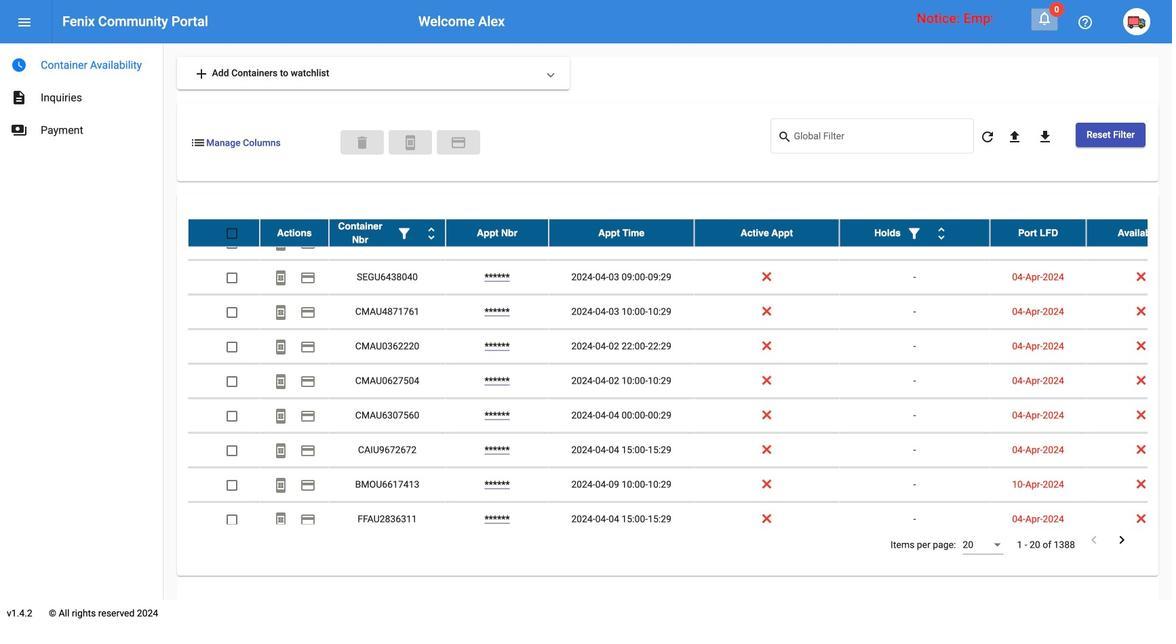 Task type: locate. For each thing, give the bounding box(es) containing it.
cell
[[188, 191, 260, 225], [329, 191, 446, 225], [446, 191, 549, 225], [549, 191, 694, 225], [694, 191, 839, 225], [839, 191, 990, 225], [990, 191, 1086, 225], [1086, 191, 1172, 225]]

1 cell from the left
[[188, 191, 260, 225]]

8 cell from the left
[[1086, 191, 1172, 225]]

5 cell from the left
[[694, 191, 839, 225]]

7 cell from the left
[[990, 191, 1086, 225]]

8 column header from the left
[[1086, 219, 1172, 247]]

no color image
[[1037, 10, 1053, 26], [11, 57, 27, 73], [11, 122, 27, 138], [778, 129, 794, 146], [190, 135, 206, 151], [450, 135, 467, 151], [396, 225, 412, 242], [423, 225, 440, 242], [906, 225, 923, 242], [273, 235, 289, 252], [300, 270, 316, 286], [273, 304, 289, 321], [300, 304, 316, 321], [273, 339, 289, 355], [273, 408, 289, 425], [300, 443, 316, 459], [273, 512, 289, 528], [300, 512, 316, 528], [1086, 532, 1102, 548]]

6 cell from the left
[[839, 191, 990, 225]]

grid
[[188, 191, 1172, 537]]

10 row from the top
[[188, 468, 1172, 503]]

no color image
[[16, 14, 33, 30], [1077, 14, 1094, 30], [193, 66, 210, 82], [11, 90, 27, 106], [980, 129, 996, 145], [1007, 129, 1023, 145], [1037, 129, 1053, 145], [402, 135, 419, 151], [933, 225, 950, 242], [300, 235, 316, 252], [273, 270, 289, 286], [300, 339, 316, 355], [273, 374, 289, 390], [300, 374, 316, 390], [300, 408, 316, 425], [273, 443, 289, 459], [273, 477, 289, 494], [300, 477, 316, 494], [1114, 532, 1130, 548]]

5 column header from the left
[[694, 219, 839, 247]]

column header
[[260, 219, 329, 247], [329, 219, 446, 247], [446, 219, 549, 247], [549, 219, 694, 247], [694, 219, 839, 247], [839, 219, 990, 247], [990, 219, 1086, 247], [1086, 219, 1172, 247]]

5 row from the top
[[188, 295, 1172, 330]]

2 row from the top
[[188, 219, 1172, 247]]

7 column header from the left
[[990, 219, 1086, 247]]

8 row from the top
[[188, 399, 1172, 434]]

2 column header from the left
[[329, 219, 446, 247]]

row
[[188, 191, 1172, 226], [188, 219, 1172, 247], [188, 226, 1172, 261], [188, 261, 1172, 295], [188, 295, 1172, 330], [188, 330, 1172, 364], [188, 364, 1172, 399], [188, 399, 1172, 434], [188, 434, 1172, 468], [188, 468, 1172, 503], [188, 503, 1172, 537]]

navigation
[[0, 43, 163, 147]]

delete image
[[354, 135, 370, 151]]



Task type: vqa. For each thing, say whether or not it's contained in the screenshot.
the topmost the 21
no



Task type: describe. For each thing, give the bounding box(es) containing it.
1 row from the top
[[188, 191, 1172, 226]]

2 cell from the left
[[329, 191, 446, 225]]

9 row from the top
[[188, 434, 1172, 468]]

11 row from the top
[[188, 503, 1172, 537]]

4 cell from the left
[[549, 191, 694, 225]]

7 row from the top
[[188, 364, 1172, 399]]

6 column header from the left
[[839, 219, 990, 247]]

6 row from the top
[[188, 330, 1172, 364]]

1 column header from the left
[[260, 219, 329, 247]]

3 column header from the left
[[446, 219, 549, 247]]

4 row from the top
[[188, 261, 1172, 295]]

4 column header from the left
[[549, 219, 694, 247]]

Global Watchlist Filter field
[[794, 133, 967, 144]]

3 cell from the left
[[446, 191, 549, 225]]

3 row from the top
[[188, 226, 1172, 261]]



